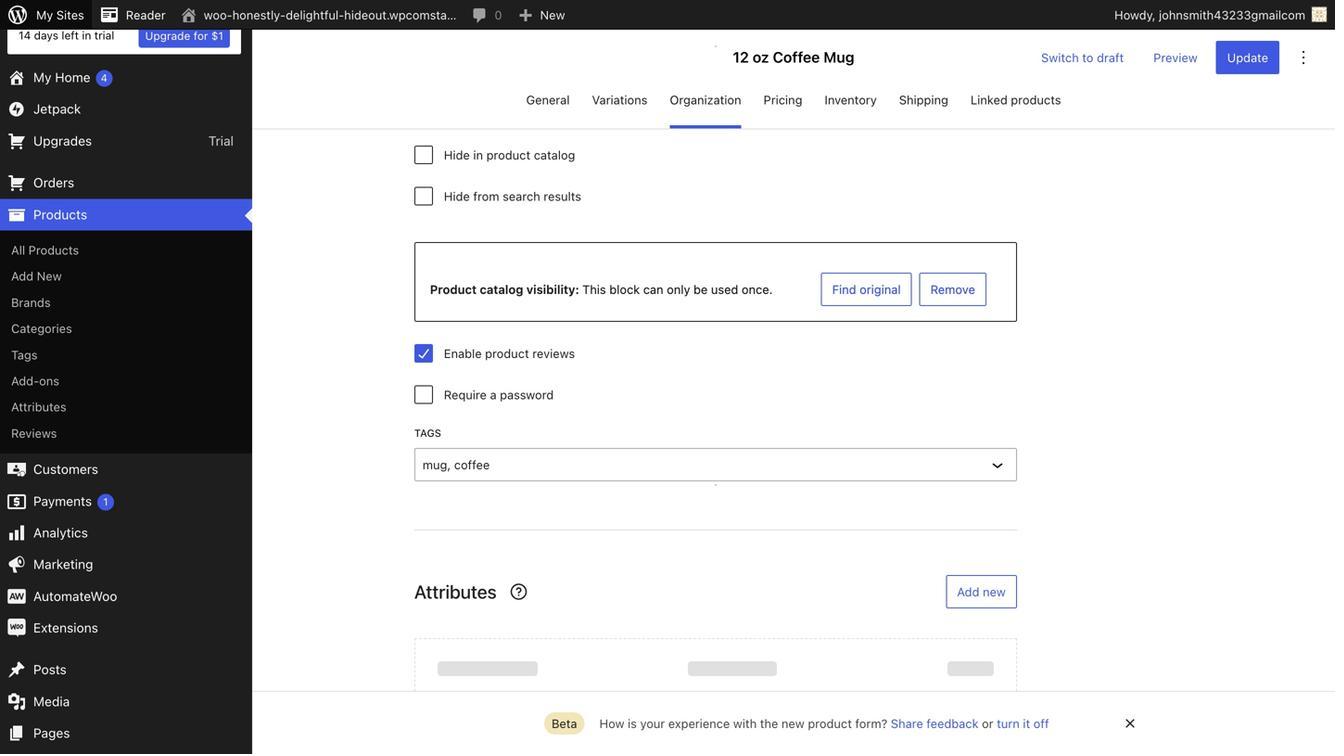 Task type: locate. For each thing, give the bounding box(es) containing it.
reviews
[[11, 426, 57, 440]]

search
[[503, 189, 541, 203]]

1 find original button from the top
[[822, 74, 913, 107]]

find original button
[[822, 74, 913, 107], [822, 273, 913, 306]]

1 vertical spatial find original button
[[822, 273, 913, 306]]

my home 4
[[33, 70, 108, 85]]

find
[[833, 83, 857, 97], [833, 282, 857, 296]]

0 vertical spatial only
[[581, 83, 605, 97]]

sites
[[56, 8, 84, 22]]

add new
[[958, 585, 1006, 599]]

woo-
[[204, 8, 233, 22]]

hide from search results
[[444, 189, 582, 203]]

in up 'from'
[[474, 148, 483, 162]]

automatewoo link
[[0, 581, 252, 612]]

0 vertical spatial catalog
[[534, 148, 576, 162]]

new right 0
[[540, 8, 565, 22]]

0 vertical spatial original
[[860, 83, 901, 97]]

1 vertical spatial product
[[485, 346, 529, 360]]

can left variations
[[558, 83, 578, 97]]

feedback
[[927, 717, 979, 730]]

marketing
[[33, 557, 93, 572]]

my for sites
[[36, 8, 53, 22]]

1
[[103, 496, 108, 508]]

hideout.wpcomsta…
[[344, 8, 457, 22]]

catalog right product
[[480, 282, 524, 296]]

1 vertical spatial add
[[958, 585, 980, 599]]

0 horizontal spatial only
[[581, 83, 605, 97]]

beta
[[552, 717, 578, 731]]

find original
[[833, 83, 901, 97], [833, 282, 901, 296]]

categories
[[11, 322, 72, 335]]

attributes inside the block: product section document
[[415, 581, 497, 602]]

can
[[558, 83, 578, 97], [644, 282, 664, 296]]

2 find from the top
[[833, 282, 857, 296]]

home
[[55, 70, 91, 85]]

attributes down add-ons
[[11, 400, 66, 414]]

1 vertical spatial remove
[[931, 282, 976, 296]]

1 hide from the top
[[444, 148, 470, 162]]

linked products
[[971, 93, 1062, 107]]

attributes left view helper text image
[[415, 581, 497, 602]]

johnsmith43233gmailcom
[[1160, 8, 1306, 22]]

0 vertical spatial find original button
[[822, 74, 913, 107]]

product catalog visibility : this block can only be used once.
[[430, 282, 773, 296]]

0 vertical spatial remove button
[[920, 74, 987, 107]]

1 horizontal spatial catalog
[[534, 148, 576, 162]]

0 vertical spatial new
[[540, 8, 565, 22]]

0 horizontal spatial tags
[[11, 348, 38, 362]]

0 horizontal spatial new
[[782, 717, 805, 730]]

in
[[82, 29, 91, 42], [474, 148, 483, 162]]

1 horizontal spatial add
[[958, 585, 980, 599]]

1 original from the top
[[860, 83, 901, 97]]

my left home
[[33, 70, 52, 85]]

tags inside tags link
[[11, 348, 38, 362]]

posts
[[33, 662, 67, 677]]

0 horizontal spatial catalog
[[480, 282, 524, 296]]

1 vertical spatial attributes
[[415, 581, 497, 602]]

0 vertical spatial be
[[608, 83, 622, 97]]

Hide in product catalog checkbox
[[415, 146, 433, 164]]

inventory button
[[825, 85, 877, 128]]

product left form?
[[808, 717, 852, 730]]

block right the :
[[610, 282, 640, 296]]

marketing link
[[0, 549, 252, 581]]

products
[[33, 207, 87, 222], [28, 243, 79, 257]]

1 horizontal spatial attributes
[[415, 581, 497, 602]]

1 vertical spatial new
[[37, 269, 62, 283]]

1 vertical spatial my
[[33, 70, 52, 85]]

1 remove from the top
[[931, 83, 976, 97]]

0 horizontal spatial once.
[[656, 83, 687, 97]]

extensions
[[33, 620, 98, 636]]

1 vertical spatial remove button
[[920, 273, 987, 306]]

days
[[34, 29, 58, 42]]

0 horizontal spatial block
[[524, 83, 554, 97]]

2 find original button from the top
[[822, 273, 913, 306]]

brands link
[[0, 289, 252, 316]]

1 remove button from the top
[[920, 74, 987, 107]]

tab list
[[252, 85, 1336, 128]]

1 vertical spatial hide
[[444, 189, 470, 203]]

0 vertical spatial once.
[[656, 83, 687, 97]]

password
[[500, 388, 554, 402]]

attributes link
[[0, 394, 252, 420]]

my inside my sites link
[[36, 8, 53, 22]]

0 vertical spatial add
[[11, 269, 34, 283]]

0 vertical spatial find
[[833, 83, 857, 97]]

1 vertical spatial find original
[[833, 282, 901, 296]]

used
[[626, 83, 653, 97], [711, 282, 739, 296]]

1 horizontal spatial this
[[583, 282, 606, 296]]

my up days
[[36, 8, 53, 22]]

product up require a password
[[485, 346, 529, 360]]

oz
[[753, 48, 770, 66]]

your
[[641, 717, 665, 730]]

add
[[11, 269, 34, 283], [958, 585, 980, 599]]

0 horizontal spatial this
[[497, 83, 521, 97]]

0 horizontal spatial add
[[11, 269, 34, 283]]

customers
[[33, 462, 98, 477]]

hide left 'from'
[[444, 189, 470, 203]]

reviews
[[533, 346, 575, 360]]

0 horizontal spatial used
[[626, 83, 653, 97]]

add inside button
[[958, 585, 980, 599]]

mug, coffee
[[423, 458, 490, 472]]

0 vertical spatial tags
[[11, 348, 38, 362]]

results
[[544, 189, 582, 203]]

is
[[628, 717, 637, 730]]

orders link
[[0, 167, 252, 199]]

my
[[36, 8, 53, 22], [33, 70, 52, 85]]

media
[[33, 694, 70, 709]]

1 vertical spatial once.
[[742, 282, 773, 296]]

this right the :
[[583, 282, 606, 296]]

upgrade for $1 button
[[139, 24, 230, 48]]

1 vertical spatial in
[[474, 148, 483, 162]]

14
[[19, 29, 31, 42]]

1 vertical spatial original
[[860, 282, 901, 296]]

0 vertical spatial hide
[[444, 148, 470, 162]]

analytics link
[[0, 517, 252, 549]]

in right left
[[82, 29, 91, 42]]

0 vertical spatial remove
[[931, 83, 976, 97]]

variations button
[[592, 85, 648, 128]]

0 vertical spatial new
[[983, 585, 1006, 599]]

new inside button
[[983, 585, 1006, 599]]

block: product section document
[[415, 575, 1018, 754]]

coffee
[[773, 48, 820, 66]]

share feedback button
[[891, 717, 979, 730]]

catalog
[[534, 148, 576, 162], [480, 282, 524, 296]]

0 vertical spatial used
[[626, 83, 653, 97]]

catalog up results
[[534, 148, 576, 162]]

0 horizontal spatial can
[[558, 83, 578, 97]]

brands
[[11, 295, 51, 309]]

new down all products
[[37, 269, 62, 283]]

2 vertical spatial product
[[808, 717, 852, 730]]

automatewoo
[[33, 589, 117, 604]]

only
[[581, 83, 605, 97], [667, 282, 691, 296]]

pricing
[[764, 93, 803, 107]]

1 horizontal spatial in
[[474, 148, 483, 162]]

tags up add- on the left of page
[[11, 348, 38, 362]]

this left general
[[497, 83, 521, 97]]

woo-honestly-delightful-hideout.wpcomsta… link
[[173, 0, 464, 30]]

can right the :
[[644, 282, 664, 296]]

enable product reviews
[[444, 346, 575, 360]]

variations
[[592, 93, 648, 107]]

coffee
[[454, 458, 490, 472]]

1 vertical spatial only
[[667, 282, 691, 296]]

1 vertical spatial tags
[[415, 427, 442, 439]]

be
[[608, 83, 622, 97], [694, 282, 708, 296]]

product up hide from search results at the top of page
[[487, 148, 531, 162]]

categories link
[[0, 316, 252, 342]]

hide right hide in product catalog option
[[444, 148, 470, 162]]

1 horizontal spatial new
[[540, 8, 565, 22]]

1 vertical spatial be
[[694, 282, 708, 296]]

products up add new
[[28, 243, 79, 257]]

0 vertical spatial my
[[36, 8, 53, 22]]

1 horizontal spatial can
[[644, 282, 664, 296]]

1 vertical spatial can
[[644, 282, 664, 296]]

1 horizontal spatial used
[[711, 282, 739, 296]]

2 remove from the top
[[931, 282, 976, 296]]

hide this message image
[[1120, 713, 1142, 735]]

1 horizontal spatial new
[[983, 585, 1006, 599]]

payments
[[33, 493, 92, 509]]

2 hide from the top
[[444, 189, 470, 203]]

all
[[11, 243, 25, 257]]

0 vertical spatial block
[[524, 83, 554, 97]]

1 vertical spatial block
[[610, 282, 640, 296]]

reviews link
[[0, 420, 252, 446]]

$1
[[211, 29, 224, 42]]

products down orders
[[33, 207, 87, 222]]

tags up mug,
[[415, 427, 442, 439]]

all products link
[[0, 237, 252, 263]]

:
[[576, 282, 580, 296]]

my sites
[[36, 8, 84, 22]]

add new link
[[0, 263, 252, 289]]

0 horizontal spatial in
[[82, 29, 91, 42]]

1 find original from the top
[[833, 83, 901, 97]]

new
[[983, 585, 1006, 599], [782, 717, 805, 730]]

block
[[524, 83, 554, 97], [610, 282, 640, 296]]

0 vertical spatial find original
[[833, 83, 901, 97]]

block up 'hide in product catalog'
[[524, 83, 554, 97]]

add new
[[11, 269, 62, 283]]

general button
[[526, 85, 570, 128]]

0 horizontal spatial attributes
[[11, 400, 66, 414]]

pricing button
[[764, 85, 803, 128]]

1 vertical spatial find
[[833, 282, 857, 296]]



Task type: vqa. For each thing, say whether or not it's contained in the screenshot.


Task type: describe. For each thing, give the bounding box(es) containing it.
view helper text image
[[508, 581, 530, 603]]

new inside toolbar navigation
[[540, 8, 565, 22]]

posts link
[[0, 654, 252, 686]]

or
[[983, 717, 994, 730]]

add-ons
[[11, 374, 59, 388]]

mug,
[[423, 458, 451, 472]]

options image
[[1293, 46, 1316, 69]]

from
[[474, 189, 500, 203]]

0 vertical spatial this
[[497, 83, 521, 97]]

reader link
[[92, 0, 173, 30]]

inventory
[[825, 93, 877, 107]]

tab list containing general
[[252, 85, 1336, 128]]

products link
[[0, 199, 252, 231]]

2 original from the top
[[860, 282, 901, 296]]

switch to draft button
[[1031, 41, 1136, 74]]

left
[[62, 29, 79, 42]]

it
[[1024, 717, 1031, 730]]

trial
[[209, 133, 234, 148]]

14 days left in trial
[[19, 29, 114, 42]]

add-ons link
[[0, 368, 252, 394]]

1 vertical spatial this
[[583, 282, 606, 296]]

turn
[[997, 717, 1020, 730]]

4
[[101, 72, 108, 84]]

1 vertical spatial new
[[782, 717, 805, 730]]

0 vertical spatial in
[[82, 29, 91, 42]]

update
[[1228, 51, 1269, 64]]

payments 1
[[33, 493, 108, 509]]

hide for hide in product catalog
[[444, 148, 470, 162]]

0 vertical spatial product
[[487, 148, 531, 162]]

hide for hide from search results
[[444, 189, 470, 203]]

upgrade
[[145, 29, 191, 42]]

add for add new
[[11, 269, 34, 283]]

share
[[891, 717, 924, 730]]

this block can only be used once.
[[497, 83, 687, 97]]

0 vertical spatial attributes
[[11, 400, 66, 414]]

upgrade for $1
[[145, 29, 224, 42]]

honestly-
[[233, 8, 286, 22]]

product
[[430, 282, 477, 296]]

products
[[1012, 93, 1062, 107]]

2 find original from the top
[[833, 282, 901, 296]]

1 horizontal spatial once.
[[742, 282, 773, 296]]

switch to draft
[[1042, 51, 1125, 64]]

find original button for 2nd remove button from the bottom
[[822, 74, 913, 107]]

1 horizontal spatial tags
[[415, 427, 442, 439]]

0 horizontal spatial new
[[37, 269, 62, 283]]

general
[[526, 93, 570, 107]]

visibility
[[527, 282, 576, 296]]

update button
[[1217, 41, 1280, 74]]

0 vertical spatial products
[[33, 207, 87, 222]]

form?
[[856, 717, 888, 730]]

new link
[[510, 0, 573, 30]]

mugbrand
[[423, 19, 480, 33]]

preview
[[1154, 50, 1198, 64]]

1 find from the top
[[833, 83, 857, 97]]

1 vertical spatial products
[[28, 243, 79, 257]]

howdy, johnsmith43233gmailcom
[[1115, 8, 1306, 22]]

all products
[[11, 243, 79, 257]]

1 vertical spatial catalog
[[480, 282, 524, 296]]

delightful-
[[286, 8, 344, 22]]

0 horizontal spatial be
[[608, 83, 622, 97]]

to
[[1083, 51, 1094, 64]]

trial
[[94, 29, 114, 42]]

reader
[[126, 8, 166, 22]]

shipping button
[[900, 85, 949, 128]]

1 vertical spatial used
[[711, 282, 739, 296]]

0 vertical spatial can
[[558, 83, 578, 97]]

1 horizontal spatial only
[[667, 282, 691, 296]]

find original button for second remove button from the top of the page
[[822, 273, 913, 306]]

with
[[734, 717, 757, 730]]

Hide from search results checkbox
[[415, 187, 433, 206]]

Require a password checkbox
[[415, 386, 433, 404]]

linked
[[971, 93, 1008, 107]]

jetpack
[[33, 101, 81, 117]]

how
[[600, 717, 625, 730]]

0
[[495, 8, 502, 22]]

draft
[[1098, 51, 1125, 64]]

product editor top bar. region
[[252, 30, 1336, 128]]

linked products button
[[971, 85, 1062, 128]]

12
[[733, 48, 749, 66]]

ons
[[39, 374, 59, 388]]

hide in product catalog
[[444, 148, 576, 162]]

off
[[1034, 717, 1050, 730]]

orders
[[33, 175, 74, 190]]

how is your experience with the new product form? share feedback or turn it off
[[600, 717, 1050, 730]]

for
[[194, 29, 208, 42]]

enable
[[444, 346, 482, 360]]

organization
[[670, 93, 742, 107]]

Enable product reviews checkbox
[[415, 344, 433, 363]]

switch
[[1042, 51, 1080, 64]]

howdy,
[[1115, 8, 1156, 22]]

1 horizontal spatial block
[[610, 282, 640, 296]]

tags link
[[0, 342, 252, 368]]

organization button
[[670, 85, 742, 128]]

mug
[[824, 48, 855, 66]]

require a password
[[444, 388, 554, 402]]

toolbar navigation
[[0, 0, 1336, 33]]

my sites link
[[0, 0, 92, 30]]

2 remove button from the top
[[920, 273, 987, 306]]

experience
[[669, 717, 730, 730]]

customers link
[[0, 454, 252, 485]]

a
[[490, 388, 497, 402]]

add for add new
[[958, 585, 980, 599]]

my for home
[[33, 70, 52, 85]]

1 horizontal spatial be
[[694, 282, 708, 296]]



